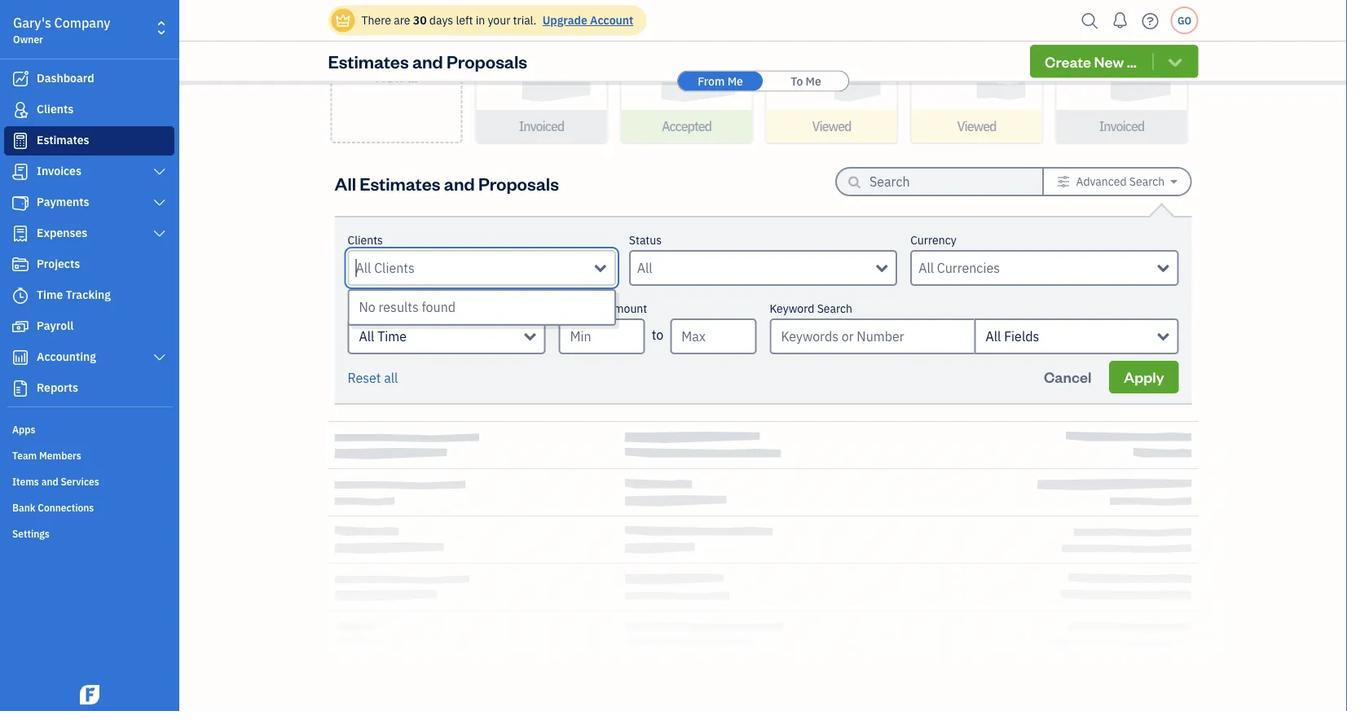 Task type: vqa. For each thing, say whether or not it's contained in the screenshot.
chevron large down image
yes



Task type: locate. For each thing, give the bounding box(es) containing it.
2 vertical spatial estimates
[[360, 172, 441, 195]]

all time button
[[348, 319, 546, 355]]

viewed up search text box
[[958, 118, 997, 135]]

time right timer image
[[37, 287, 63, 302]]

new inside create new …
[[375, 67, 405, 86]]

… inside create new …
[[408, 67, 418, 86]]

0 vertical spatial clients
[[37, 102, 74, 117]]

left
[[456, 13, 473, 28]]

1 me from the left
[[728, 73, 743, 88]]

team members
[[12, 449, 81, 462]]

reset all button
[[348, 369, 398, 388]]

all inside dropdown button
[[359, 328, 375, 345]]

invoiced
[[519, 118, 564, 135], [1100, 118, 1145, 135]]

0 vertical spatial chevron large down image
[[152, 166, 167, 179]]

2 vertical spatial chevron large down image
[[152, 351, 167, 364]]

estimates for estimates and proposals
[[328, 50, 409, 73]]

go
[[1178, 14, 1192, 27]]

chevrondown image
[[1166, 53, 1185, 70]]

3 chevron large down image from the top
[[152, 351, 167, 364]]

new down the are
[[375, 67, 405, 86]]

and inside main element
[[41, 475, 58, 488]]

1 vertical spatial search
[[817, 301, 853, 316]]

project image
[[11, 257, 30, 273]]

0 horizontal spatial create
[[373, 47, 420, 66]]

me
[[728, 73, 743, 88], [806, 73, 822, 88]]

1 horizontal spatial all
[[359, 328, 375, 345]]

1 horizontal spatial time
[[378, 328, 407, 345]]

chevron large down image inside invoices link
[[152, 166, 167, 179]]

search for advanced search
[[1130, 174, 1165, 189]]

upgrade account link
[[539, 13, 634, 28]]

clients
[[37, 102, 74, 117], [348, 233, 383, 248]]

company
[[54, 14, 110, 31]]

… for the leftmost 'create new …' dropdown button
[[408, 67, 418, 86]]

search right keyword
[[817, 301, 853, 316]]

2 horizontal spatial all
[[986, 328, 1002, 345]]

… down 30
[[408, 67, 418, 86]]

0 horizontal spatial create new … button
[[331, 0, 463, 144]]

1 vertical spatial proposals
[[479, 172, 559, 195]]

1 horizontal spatial create
[[1045, 52, 1092, 71]]

0 horizontal spatial …
[[408, 67, 418, 86]]

create new … button
[[331, 0, 463, 144], [1031, 45, 1199, 78]]

all inside the keyword search field
[[986, 328, 1002, 345]]

account
[[590, 13, 634, 28]]

and
[[413, 50, 443, 73], [444, 172, 475, 195], [41, 475, 58, 488]]

1 horizontal spatial and
[[413, 50, 443, 73]]

0 horizontal spatial viewed
[[812, 118, 852, 135]]

chevron large down image for accounting
[[152, 351, 167, 364]]

me right to
[[806, 73, 822, 88]]

0 vertical spatial time
[[37, 287, 63, 302]]

0 horizontal spatial new
[[375, 67, 405, 86]]

expense image
[[11, 226, 30, 242]]

0 horizontal spatial invoiced
[[519, 118, 564, 135]]

no results found option
[[349, 291, 615, 325]]

invoices link
[[4, 157, 174, 187]]

Estimate Amount Minimum text field
[[559, 319, 646, 355]]

keyword search
[[770, 301, 853, 316]]

2 me from the left
[[806, 73, 822, 88]]

search inside "advanced search" dropdown button
[[1130, 174, 1165, 189]]

search left caretdown image
[[1130, 174, 1165, 189]]

1 chevron large down image from the top
[[152, 166, 167, 179]]

1 horizontal spatial search
[[1130, 174, 1165, 189]]

time
[[37, 287, 63, 302], [378, 328, 407, 345]]

2 invoiced from the left
[[1100, 118, 1145, 135]]

1 horizontal spatial invoiced
[[1100, 118, 1145, 135]]

time down range
[[378, 328, 407, 345]]

payment image
[[11, 195, 30, 211]]

1 vertical spatial chevron large down image
[[152, 227, 167, 241]]

clients inside main element
[[37, 102, 74, 117]]

payroll link
[[4, 312, 174, 342]]

bank
[[12, 501, 35, 514]]

2 horizontal spatial and
[[444, 172, 475, 195]]

to
[[791, 73, 803, 88]]

chevron large down image for invoices
[[152, 166, 167, 179]]

clients down dashboard
[[37, 102, 74, 117]]

chevron large down image up chevron large down icon
[[152, 166, 167, 179]]

items and services link
[[4, 469, 174, 493]]

0 vertical spatial and
[[413, 50, 443, 73]]

dashboard image
[[11, 71, 30, 87]]

from me
[[698, 73, 743, 88]]

1 horizontal spatial viewed
[[958, 118, 997, 135]]

create down search icon
[[1045, 52, 1092, 71]]

create
[[373, 47, 420, 66], [1045, 52, 1092, 71]]

chevron large down image
[[152, 166, 167, 179], [152, 227, 167, 241], [152, 351, 167, 364]]

… for rightmost 'create new …' dropdown button
[[1127, 52, 1137, 71]]

All Clients search field
[[356, 258, 595, 278]]

time inside dropdown button
[[378, 328, 407, 345]]

create new … down the are
[[373, 47, 420, 86]]

… down 'notifications' image
[[1127, 52, 1137, 71]]

go button
[[1171, 7, 1199, 34]]

all for all time
[[359, 328, 375, 345]]

chevron large down image down chevron large down icon
[[152, 227, 167, 241]]

1 viewed from the left
[[812, 118, 852, 135]]

0 horizontal spatial clients
[[37, 102, 74, 117]]

from me link
[[678, 71, 763, 91]]

viewed
[[812, 118, 852, 135], [958, 118, 997, 135]]

All search field
[[637, 258, 877, 278]]

connections
[[38, 501, 94, 514]]

1 vertical spatial clients
[[348, 233, 383, 248]]

clients up no
[[348, 233, 383, 248]]

1 horizontal spatial …
[[1127, 52, 1137, 71]]

services
[[61, 475, 99, 488]]

0 vertical spatial estimates
[[328, 50, 409, 73]]

create down the are
[[373, 47, 420, 66]]

1 horizontal spatial me
[[806, 73, 822, 88]]

estimates inside main element
[[37, 132, 89, 148]]

all
[[335, 172, 356, 195], [359, 328, 375, 345], [986, 328, 1002, 345]]

viewed down 'to me' link
[[812, 118, 852, 135]]

members
[[39, 449, 81, 462]]

chevron large down image down payroll link
[[152, 351, 167, 364]]

…
[[1127, 52, 1137, 71], [408, 67, 418, 86]]

apply button
[[1110, 361, 1179, 394]]

status
[[629, 233, 662, 248]]

create new … down search icon
[[1045, 52, 1137, 71]]

All Currencies search field
[[919, 258, 1158, 278]]

found
[[422, 299, 456, 316]]

gary's
[[13, 14, 51, 31]]

new down 'notifications' image
[[1095, 52, 1125, 71]]

crown image
[[335, 12, 352, 29]]

me right from
[[728, 73, 743, 88]]

money image
[[11, 319, 30, 335]]

2 vertical spatial and
[[41, 475, 58, 488]]

apps
[[12, 423, 35, 436]]

0 vertical spatial search
[[1130, 174, 1165, 189]]

time tracking
[[37, 287, 111, 302]]

1 horizontal spatial clients
[[348, 233, 383, 248]]

estimates link
[[4, 126, 174, 156]]

estimates
[[328, 50, 409, 73], [37, 132, 89, 148], [360, 172, 441, 195]]

date
[[348, 301, 372, 316]]

0 horizontal spatial all
[[335, 172, 356, 195]]

1 horizontal spatial create new … button
[[1031, 45, 1199, 78]]

chevron large down image
[[152, 196, 167, 210]]

search
[[1130, 174, 1165, 189], [817, 301, 853, 316]]

1 horizontal spatial new
[[1095, 52, 1125, 71]]

0 horizontal spatial and
[[41, 475, 58, 488]]

cancel button
[[1030, 361, 1107, 394]]

1 vertical spatial estimates
[[37, 132, 89, 148]]

chevron large down image inside accounting "link"
[[152, 351, 167, 364]]

0 horizontal spatial time
[[37, 287, 63, 302]]

2 chevron large down image from the top
[[152, 227, 167, 241]]

1 vertical spatial time
[[378, 328, 407, 345]]

apps link
[[4, 417, 174, 441]]

0 horizontal spatial me
[[728, 73, 743, 88]]

there
[[362, 13, 391, 28]]

search image
[[1077, 9, 1104, 33]]

0 horizontal spatial search
[[817, 301, 853, 316]]

new
[[1095, 52, 1125, 71], [375, 67, 405, 86]]

caretdown image
[[1171, 175, 1178, 188]]

chart image
[[11, 350, 30, 366]]

notifications image
[[1108, 4, 1134, 37]]

settings image
[[1058, 175, 1071, 188]]

team members link
[[4, 443, 174, 467]]

Keyword Search text field
[[770, 319, 975, 355]]

proposals
[[447, 50, 528, 73], [479, 172, 559, 195]]



Task type: describe. For each thing, give the bounding box(es) containing it.
to me
[[791, 73, 822, 88]]

go to help image
[[1138, 9, 1164, 33]]

all for all estimates and proposals
[[335, 172, 356, 195]]

invoices
[[37, 163, 81, 179]]

report image
[[11, 381, 30, 397]]

are
[[394, 13, 410, 28]]

fields
[[1005, 328, 1040, 345]]

range
[[374, 301, 403, 316]]

all fields
[[986, 328, 1040, 345]]

keyword
[[770, 301, 815, 316]]

chevron large down image for expenses
[[152, 227, 167, 241]]

1 vertical spatial and
[[444, 172, 475, 195]]

settings link
[[4, 521, 174, 545]]

invoice image
[[11, 164, 30, 180]]

settings
[[12, 528, 50, 541]]

payments
[[37, 194, 89, 210]]

all time
[[359, 328, 407, 345]]

date range
[[348, 301, 403, 316]]

0 vertical spatial proposals
[[447, 50, 528, 73]]

bank connections link
[[4, 495, 174, 519]]

time inside main element
[[37, 287, 63, 302]]

reports
[[37, 380, 78, 395]]

projects
[[37, 256, 80, 272]]

expenses link
[[4, 219, 174, 249]]

clients link
[[4, 95, 174, 125]]

there are 30 days left in your trial. upgrade account
[[362, 13, 634, 28]]

dashboard
[[37, 71, 94, 86]]

apply
[[1124, 368, 1165, 387]]

in
[[476, 13, 485, 28]]

to
[[652, 327, 664, 344]]

bank connections
[[12, 501, 94, 514]]

trial.
[[513, 13, 537, 28]]

team
[[12, 449, 37, 462]]

client image
[[11, 102, 30, 118]]

1 horizontal spatial create new …
[[1045, 52, 1137, 71]]

reset
[[348, 370, 381, 387]]

cancel
[[1044, 368, 1092, 387]]

search for keyword search
[[817, 301, 853, 316]]

create for rightmost 'create new …' dropdown button
[[1045, 52, 1092, 71]]

payroll
[[37, 318, 74, 333]]

estimate
[[559, 301, 604, 316]]

advanced search
[[1077, 174, 1165, 189]]

projects link
[[4, 250, 174, 280]]

advanced search button
[[1045, 169, 1191, 195]]

accounting
[[37, 349, 96, 364]]

0 horizontal spatial create new …
[[373, 47, 420, 86]]

reports link
[[4, 374, 174, 404]]

30
[[413, 13, 427, 28]]

days
[[430, 13, 453, 28]]

accepted
[[662, 118, 712, 135]]

Estimate Amount Maximum text field
[[670, 319, 757, 355]]

items and services
[[12, 475, 99, 488]]

no results found
[[359, 299, 456, 316]]

main element
[[0, 0, 220, 712]]

no
[[359, 299, 376, 316]]

all estimates and proposals
[[335, 172, 559, 195]]

and for proposals
[[413, 50, 443, 73]]

items
[[12, 475, 39, 488]]

gary's company owner
[[13, 14, 110, 46]]

me for to me
[[806, 73, 822, 88]]

create for the leftmost 'create new …' dropdown button
[[373, 47, 420, 66]]

accounting link
[[4, 343, 174, 373]]

results
[[379, 299, 419, 316]]

freshbooks image
[[77, 686, 103, 705]]

all for all fields
[[986, 328, 1002, 345]]

estimates and proposals
[[328, 50, 528, 73]]

Search text field
[[870, 169, 1017, 195]]

estimates for estimates
[[37, 132, 89, 148]]

1 invoiced from the left
[[519, 118, 564, 135]]

payments link
[[4, 188, 174, 218]]

estimate image
[[11, 133, 30, 149]]

and for services
[[41, 475, 58, 488]]

reset all
[[348, 370, 398, 387]]

timer image
[[11, 288, 30, 304]]

tracking
[[66, 287, 111, 302]]

2 viewed from the left
[[958, 118, 997, 135]]

all
[[384, 370, 398, 387]]

amount
[[607, 301, 648, 316]]

dashboard link
[[4, 64, 174, 94]]

Keyword Search field
[[975, 319, 1179, 355]]

upgrade
[[543, 13, 588, 28]]

owner
[[13, 33, 43, 46]]

currency
[[911, 233, 957, 248]]

time tracking link
[[4, 281, 174, 311]]

your
[[488, 13, 511, 28]]

expenses
[[37, 225, 87, 241]]

estimate amount
[[559, 301, 648, 316]]

advanced
[[1077, 174, 1127, 189]]

to me link
[[764, 71, 849, 91]]

me for from me
[[728, 73, 743, 88]]

from
[[698, 73, 725, 88]]



